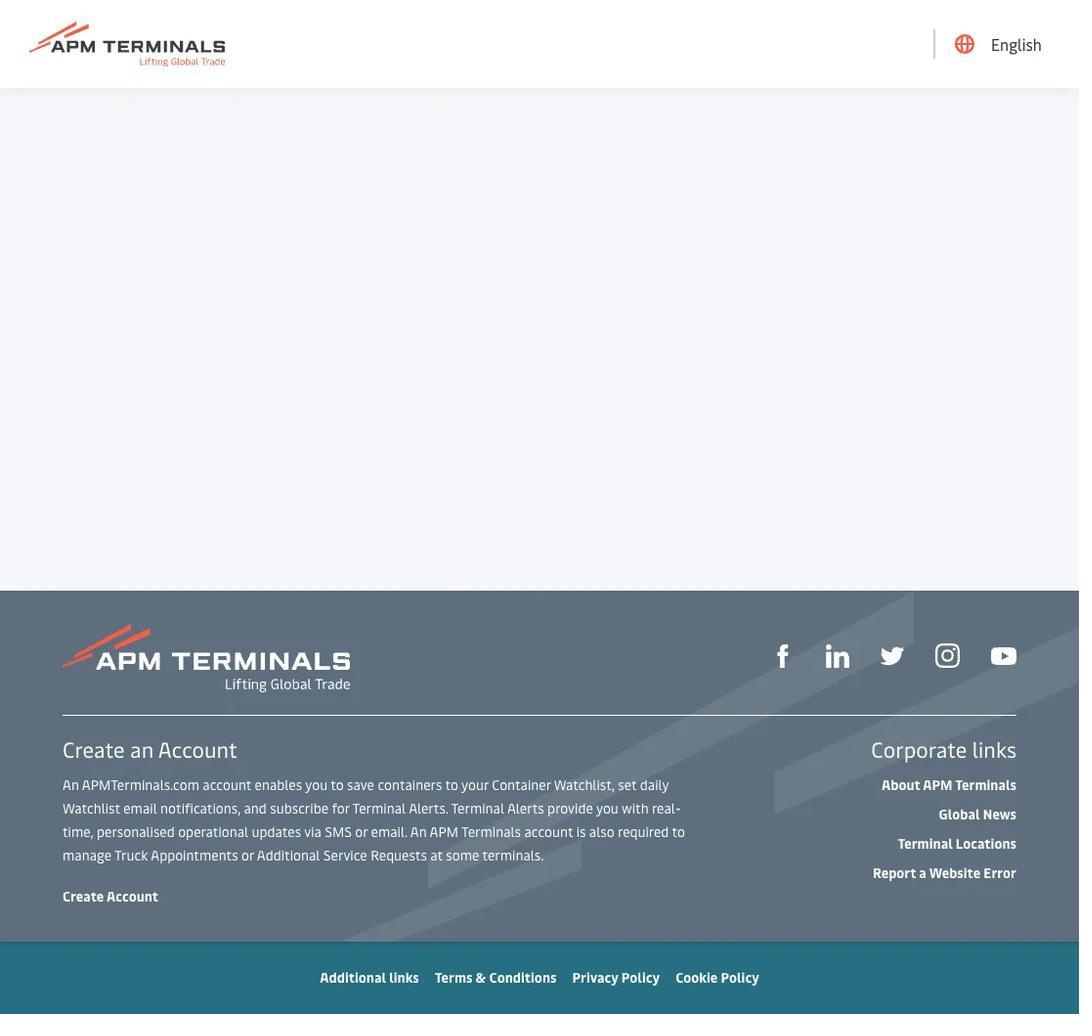 Task type: describe. For each thing, give the bounding box(es) containing it.
truck
[[115, 846, 148, 865]]

global news link
[[940, 803, 1017, 827]]

sms
[[325, 823, 352, 841]]

1 vertical spatial additional
[[320, 968, 386, 987]]

create for create account
[[63, 887, 104, 906]]

create an account
[[63, 735, 238, 764]]

via
[[304, 823, 322, 841]]

terminal locations link
[[898, 832, 1017, 856]]

watchlist,
[[554, 776, 615, 794]]

linkedin image
[[827, 644, 850, 668]]

additional inside an apmterminals.com account enables you to save containers to your container watchlist, set daily watchlist email notifications, and subscribe for terminal alerts. terminal alerts provide you with real- time, personalised operational updates via sms or email. an apm terminals account is also required to manage truck appointments or additional service requests at some terminals.
[[257, 846, 320, 865]]

1 vertical spatial you
[[597, 799, 619, 818]]

linkedin__x28_alt_x29__3_ link
[[827, 643, 850, 668]]

real-
[[652, 799, 681, 818]]

1 vertical spatial or
[[242, 846, 254, 865]]

fill 44 link
[[881, 643, 905, 668]]

policy for cookie policy
[[721, 968, 760, 987]]

appointments
[[151, 846, 238, 865]]

containers
[[378, 776, 443, 794]]

an
[[130, 735, 154, 764]]

additional links
[[320, 968, 419, 987]]

a
[[920, 864, 927, 882]]

terms & conditions link
[[435, 968, 557, 987]]

terminal locations
[[898, 834, 1017, 853]]

cookie policy
[[676, 968, 760, 987]]

operational
[[178, 823, 249, 841]]

0 horizontal spatial terminal
[[353, 799, 406, 818]]

an apmterminals.com account enables you to save containers to your container watchlist, set daily watchlist email notifications, and subscribe for terminal alerts. terminal alerts provide you with real- time, personalised operational updates via sms or email. an apm terminals account is also required to manage truck appointments or additional service requests at some terminals.
[[63, 776, 685, 865]]

terms & conditions
[[435, 968, 557, 987]]

2 horizontal spatial terminal
[[898, 834, 953, 853]]

privacy policy
[[573, 968, 660, 987]]

apm inside about apm terminals link
[[924, 776, 953, 794]]

email
[[123, 799, 157, 818]]

container
[[492, 776, 551, 794]]

website
[[930, 864, 981, 882]]

required
[[618, 823, 669, 841]]

time,
[[63, 823, 93, 841]]

alerts
[[508, 799, 545, 818]]

logo image
[[29, 21, 225, 67]]

service
[[324, 846, 368, 865]]

with
[[622, 799, 649, 818]]

terminals inside an apmterminals.com account enables you to save containers to your container watchlist, set daily watchlist email notifications, and subscribe for terminal alerts. terminal alerts provide you with real- time, personalised operational updates via sms or email. an apm terminals account is also required to manage truck appointments or additional service requests at some terminals.
[[462, 823, 521, 841]]

report a website error
[[873, 864, 1017, 882]]

personalised
[[97, 823, 175, 841]]

english link
[[956, 0, 1043, 88]]

youtube image
[[992, 648, 1017, 665]]

1 horizontal spatial an
[[411, 823, 427, 841]]

at
[[431, 846, 443, 865]]

links for corporate links
[[973, 735, 1017, 764]]

conditions
[[490, 968, 557, 987]]

about apm terminals link
[[882, 774, 1017, 797]]

english
[[992, 33, 1043, 55]]

about
[[882, 776, 921, 794]]



Task type: vqa. For each thing, say whether or not it's contained in the screenshot.
left Terminals
yes



Task type: locate. For each thing, give the bounding box(es) containing it.
and
[[244, 799, 267, 818]]

0 vertical spatial an
[[63, 776, 79, 794]]

provide
[[548, 799, 594, 818]]

0 vertical spatial or
[[355, 823, 368, 841]]

some
[[446, 846, 480, 865]]

links up about apm terminals
[[973, 735, 1017, 764]]

0 horizontal spatial you
[[305, 776, 328, 794]]

0 horizontal spatial account
[[203, 776, 252, 794]]

create for create an account
[[63, 735, 125, 764]]

0 horizontal spatial apm
[[430, 823, 459, 841]]

apm up at
[[430, 823, 459, 841]]

to
[[331, 776, 344, 794], [446, 776, 459, 794], [672, 823, 685, 841]]

locations
[[956, 834, 1017, 853]]

policy
[[622, 968, 660, 987], [721, 968, 760, 987]]

to left the your
[[446, 776, 459, 794]]

email.
[[371, 823, 408, 841]]

terms
[[435, 968, 473, 987]]

updates
[[252, 823, 301, 841]]

0 vertical spatial you
[[305, 776, 328, 794]]

error
[[984, 864, 1017, 882]]

account up notifications,
[[203, 776, 252, 794]]

terminals
[[956, 776, 1017, 794], [462, 823, 521, 841]]

cookie
[[676, 968, 718, 987]]

1 vertical spatial an
[[411, 823, 427, 841]]

save
[[347, 776, 375, 794]]

daily
[[640, 776, 669, 794]]

0 horizontal spatial an
[[63, 776, 79, 794]]

create account link
[[63, 887, 159, 906]]

1 horizontal spatial apm
[[924, 776, 953, 794]]

0 vertical spatial terminals
[[956, 776, 1017, 794]]

account down truck
[[107, 887, 159, 906]]

create account
[[63, 887, 159, 906]]

main content
[[0, 0, 1080, 591]]

apm
[[924, 776, 953, 794], [430, 823, 459, 841]]

corporate links
[[872, 735, 1017, 764]]

create down manage
[[63, 887, 104, 906]]

cookie policy link
[[676, 968, 760, 987]]

0 horizontal spatial to
[[331, 776, 344, 794]]

news
[[984, 805, 1017, 824]]

to left save
[[331, 776, 344, 794]]

1 vertical spatial terminals
[[462, 823, 521, 841]]

0 vertical spatial apm
[[924, 776, 953, 794]]

global
[[940, 805, 981, 824]]

facebook image
[[772, 644, 795, 668]]

0 vertical spatial account
[[158, 735, 238, 764]]

report
[[873, 864, 917, 882]]

apm down the corporate links
[[924, 776, 953, 794]]

shape link
[[772, 643, 795, 668]]

1 horizontal spatial policy
[[721, 968, 760, 987]]

or down updates
[[242, 846, 254, 865]]

1 horizontal spatial account
[[525, 823, 573, 841]]

or right sms
[[355, 823, 368, 841]]

manage
[[63, 846, 112, 865]]

you up subscribe
[[305, 776, 328, 794]]

account
[[203, 776, 252, 794], [525, 823, 573, 841]]

policy right privacy
[[622, 968, 660, 987]]

terminals up global news
[[956, 776, 1017, 794]]

alerts.
[[409, 799, 448, 818]]

2 horizontal spatial to
[[672, 823, 685, 841]]

notifications,
[[161, 799, 241, 818]]

1 vertical spatial account
[[525, 823, 573, 841]]

you
[[305, 776, 328, 794], [597, 799, 619, 818]]

links for additional links
[[389, 968, 419, 987]]

for
[[332, 799, 350, 818]]

1 create from the top
[[63, 735, 125, 764]]

enables
[[255, 776, 302, 794]]

1 vertical spatial account
[[107, 887, 159, 906]]

also
[[590, 823, 615, 841]]

terminal down the your
[[451, 799, 505, 818]]

watchlist
[[63, 799, 120, 818]]

links
[[973, 735, 1017, 764], [389, 968, 419, 987]]

account down provide
[[525, 823, 573, 841]]

you up also
[[597, 799, 619, 818]]

global news
[[940, 805, 1017, 824]]

privacy
[[573, 968, 619, 987]]

1 policy from the left
[[622, 968, 660, 987]]

0 vertical spatial account
[[203, 776, 252, 794]]

1 horizontal spatial terminals
[[956, 776, 1017, 794]]

1 horizontal spatial terminal
[[451, 799, 505, 818]]

0 vertical spatial create
[[63, 735, 125, 764]]

instagram image
[[936, 644, 961, 668]]

account right an
[[158, 735, 238, 764]]

your
[[462, 776, 489, 794]]

1 vertical spatial apm
[[430, 823, 459, 841]]

1 horizontal spatial links
[[973, 735, 1017, 764]]

1 vertical spatial create
[[63, 887, 104, 906]]

instagram link
[[936, 643, 961, 668]]

is
[[577, 823, 586, 841]]

links left "terms"
[[389, 968, 419, 987]]

or
[[355, 823, 368, 841], [242, 846, 254, 865]]

apm inside an apmterminals.com account enables you to save containers to your container watchlist, set daily watchlist email notifications, and subscribe for terminal alerts. terminal alerts provide you with real- time, personalised operational updates via sms or email. an apm terminals account is also required to manage truck appointments or additional service requests at some terminals.
[[430, 823, 459, 841]]

an down the alerts.
[[411, 823, 427, 841]]

0 horizontal spatial terminals
[[462, 823, 521, 841]]

0 vertical spatial additional
[[257, 846, 320, 865]]

an
[[63, 776, 79, 794], [411, 823, 427, 841]]

0 horizontal spatial policy
[[622, 968, 660, 987]]

create
[[63, 735, 125, 764], [63, 887, 104, 906]]

additional
[[257, 846, 320, 865], [320, 968, 386, 987]]

1 horizontal spatial or
[[355, 823, 368, 841]]

report a website error link
[[873, 862, 1017, 885]]

0 vertical spatial links
[[973, 735, 1017, 764]]

subscribe
[[270, 799, 329, 818]]

terminal up email. on the bottom left of page
[[353, 799, 406, 818]]

create left an
[[63, 735, 125, 764]]

1 vertical spatial links
[[389, 968, 419, 987]]

2 policy from the left
[[721, 968, 760, 987]]

an up watchlist
[[63, 776, 79, 794]]

terminals.
[[483, 846, 544, 865]]

about apm terminals
[[882, 776, 1017, 794]]

terminals up terminals.
[[462, 823, 521, 841]]

&
[[476, 968, 487, 987]]

corporate
[[872, 735, 968, 764]]

account
[[158, 735, 238, 764], [107, 887, 159, 906]]

apmterminals.com
[[82, 776, 199, 794]]

you tube link
[[992, 644, 1017, 667]]

set
[[618, 776, 637, 794]]

twitter image
[[881, 644, 905, 668]]

0 horizontal spatial links
[[389, 968, 419, 987]]

1 horizontal spatial to
[[446, 776, 459, 794]]

0 horizontal spatial or
[[242, 846, 254, 865]]

terminal
[[353, 799, 406, 818], [451, 799, 505, 818], [898, 834, 953, 853]]

requests
[[371, 846, 427, 865]]

to down real-
[[672, 823, 685, 841]]

policy for privacy policy
[[622, 968, 660, 987]]

2 create from the top
[[63, 887, 104, 906]]

privacy policy link
[[573, 968, 660, 987]]

policy right cookie
[[721, 968, 760, 987]]

1 horizontal spatial you
[[597, 799, 619, 818]]

terminal up "a"
[[898, 834, 953, 853]]



